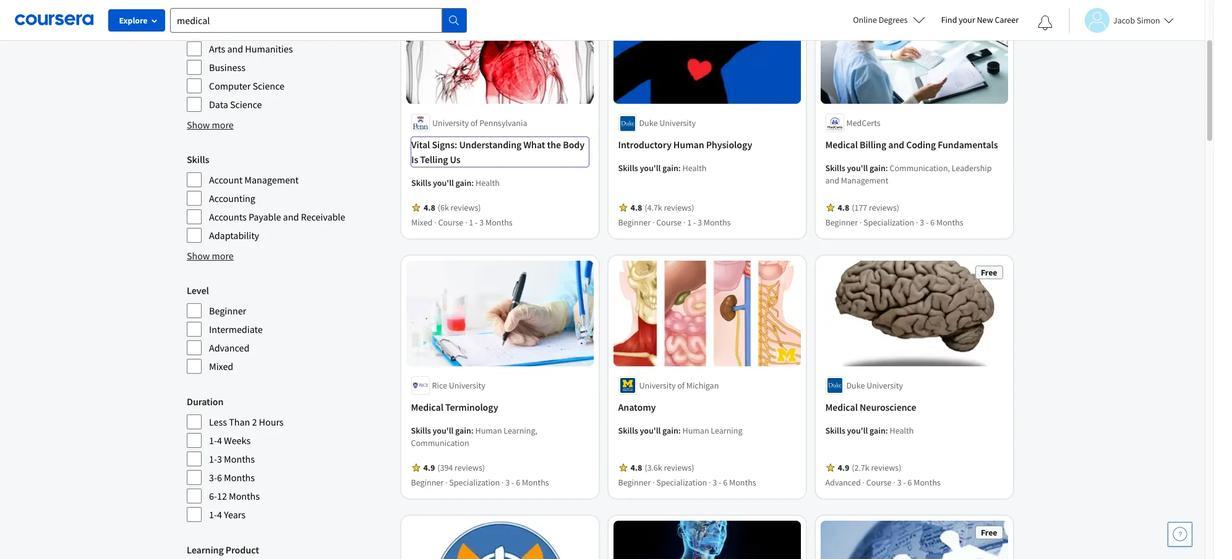Task type: locate. For each thing, give the bounding box(es) containing it.
and for medical billing and coding fundamentals
[[889, 139, 905, 151]]

advanced
[[209, 342, 249, 354], [826, 477, 861, 488]]

0 vertical spatial duke
[[639, 118, 658, 129]]

communication, leadership and management
[[826, 163, 992, 186]]

duke for introductory
[[639, 118, 658, 129]]

science for computer science
[[253, 80, 284, 92]]

1- for 1-4 weeks
[[209, 435, 217, 447]]

1 vertical spatial free
[[981, 527, 998, 539]]

1 horizontal spatial skills you'll gain : health
[[618, 163, 707, 174]]

2 show from the top
[[187, 250, 210, 262]]

university up the terminology on the left of page
[[449, 380, 486, 391]]

(177
[[852, 203, 868, 214]]

0 vertical spatial more
[[212, 119, 234, 131]]

1 vertical spatial advanced
[[826, 477, 861, 488]]

: down introductory human physiology
[[679, 163, 681, 174]]

0 horizontal spatial skills you'll gain : health
[[411, 178, 500, 189]]

reviews) for vital signs: understanding what the body is telling us
[[451, 203, 481, 214]]

3-
[[209, 472, 217, 484]]

1 show from the top
[[187, 119, 210, 131]]

1 horizontal spatial 1
[[687, 217, 692, 228]]

communication
[[411, 438, 469, 449]]

2 horizontal spatial skills you'll gain : health
[[826, 425, 914, 437]]

management inside 'communication, leadership and management'
[[841, 175, 889, 186]]

0 vertical spatial health
[[683, 163, 707, 174]]

4.9 left (2.7k
[[838, 463, 850, 474]]

skills group
[[187, 152, 389, 244]]

- for vital signs: understanding what the body is telling us
[[475, 217, 478, 228]]

show up level
[[187, 250, 210, 262]]

accounting
[[209, 192, 255, 205]]

you'll down anatomy
[[640, 425, 661, 437]]

course down 4.8 (4.7k reviews)
[[657, 217, 682, 228]]

data
[[209, 98, 228, 111]]

1 1- from the top
[[209, 435, 217, 447]]

skills you'll gain : health down medical neuroscience
[[826, 425, 914, 437]]

duke up medical neuroscience
[[847, 380, 865, 391]]

months for vital signs: understanding what the body is telling us
[[485, 217, 512, 228]]

beginner up intermediate
[[209, 305, 246, 317]]

science for data science
[[230, 98, 262, 111]]

1 show more button from the top
[[187, 118, 234, 132]]

medical for medical neuroscience
[[826, 401, 858, 414]]

terminology
[[446, 401, 498, 414]]

learning left product
[[187, 544, 224, 557]]

duke university
[[639, 118, 696, 129], [847, 380, 903, 391]]

show more button for adaptability
[[187, 249, 234, 263]]

gain
[[663, 163, 679, 174], [870, 163, 886, 174], [456, 178, 471, 189], [456, 425, 471, 437], [663, 425, 679, 437], [870, 425, 886, 437]]

reviews) up the mixed · course · 1 - 3 months
[[451, 203, 481, 214]]

show more down the adaptability
[[187, 250, 234, 262]]

mixed up duration
[[209, 361, 233, 373]]

free
[[981, 267, 998, 279], [981, 527, 998, 539]]

0 horizontal spatial mixed
[[209, 361, 233, 373]]

mixed inside level group
[[209, 361, 233, 373]]

0 vertical spatial learning
[[711, 425, 743, 437]]

0 horizontal spatial 4.9
[[424, 463, 435, 474]]

0 horizontal spatial management
[[245, 174, 299, 186]]

than
[[229, 416, 250, 429]]

1 vertical spatial 1-
[[209, 453, 217, 466]]

2 horizontal spatial health
[[890, 425, 914, 437]]

learning down anatomy link
[[711, 425, 743, 437]]

find your new career
[[941, 14, 1019, 25]]

of up understanding
[[470, 118, 478, 129]]

health down introductory human physiology
[[683, 163, 707, 174]]

reviews) up beginner · course · 1 - 3 months
[[664, 203, 694, 214]]

you'll for vital signs: understanding what the body is telling us
[[433, 178, 454, 189]]

gain down medical neuroscience
[[870, 425, 886, 437]]

show notifications image
[[1038, 15, 1053, 30]]

0 vertical spatial show more button
[[187, 118, 234, 132]]

1 vertical spatial skills you'll gain :
[[411, 425, 476, 437]]

skills down introductory
[[618, 163, 638, 174]]

show more down 'data'
[[187, 119, 234, 131]]

skills inside 'group'
[[187, 153, 209, 166]]

1 horizontal spatial course
[[657, 217, 682, 228]]

specialization down 4.9 (394 reviews)
[[449, 477, 500, 488]]

account
[[209, 174, 243, 186]]

duke up introductory
[[639, 118, 658, 129]]

1 4 from the top
[[217, 435, 222, 447]]

beginner for billing
[[826, 217, 858, 228]]

skills you'll gain : for billing
[[826, 163, 890, 174]]

0 vertical spatial duke university
[[639, 118, 696, 129]]

advanced down intermediate
[[209, 342, 249, 354]]

course down 4.9 (2.7k reviews)
[[867, 477, 892, 488]]

beginner · specialization · 3 - 6 months down 4.8 (177 reviews)
[[826, 217, 964, 228]]

skills you'll gain : health for neuroscience
[[826, 425, 914, 437]]

health
[[683, 163, 707, 174], [476, 178, 500, 189], [890, 425, 914, 437]]

of
[[470, 118, 478, 129], [678, 380, 685, 391]]

0 vertical spatial 4
[[217, 435, 222, 447]]

0 horizontal spatial duke university
[[639, 118, 696, 129]]

6 for medical terminology
[[516, 477, 521, 488]]

2 4.9 from the left
[[838, 463, 850, 474]]

advanced inside level group
[[209, 342, 249, 354]]

skills you'll gain : for terminology
[[411, 425, 476, 437]]

management up 4.8 (177 reviews)
[[841, 175, 889, 186]]

0 horizontal spatial specialization
[[449, 477, 500, 488]]

and inside the skills 'group'
[[283, 211, 299, 223]]

data science
[[209, 98, 262, 111]]

months for introductory human physiology
[[704, 217, 731, 228]]

medical neuroscience link
[[826, 400, 1003, 415]]

4.8 for vital
[[424, 203, 435, 214]]

·
[[434, 217, 436, 228], [465, 217, 467, 228], [653, 217, 655, 228], [684, 217, 686, 228], [860, 217, 862, 228], [916, 217, 918, 228], [446, 477, 448, 488], [502, 477, 504, 488], [653, 477, 655, 488], [709, 477, 711, 488], [863, 477, 865, 488], [894, 477, 896, 488]]

2 1- from the top
[[209, 453, 217, 466]]

and
[[227, 43, 243, 55], [889, 139, 905, 151], [826, 175, 840, 186], [283, 211, 299, 223]]

skills you'll gain : down the billing
[[826, 163, 890, 174]]

2 horizontal spatial course
[[867, 477, 892, 488]]

1 for signs:
[[469, 217, 473, 228]]

beginner · specialization · 3 - 6 months down 4.9 (394 reviews)
[[411, 477, 549, 488]]

4.8 (177 reviews)
[[838, 203, 900, 214]]

4.8 left (3.6k
[[631, 463, 642, 474]]

career
[[995, 14, 1019, 25]]

3
[[479, 217, 484, 228], [698, 217, 702, 228], [920, 217, 924, 228], [217, 453, 222, 466], [506, 477, 510, 488], [713, 477, 717, 488], [897, 477, 902, 488]]

simon
[[1137, 15, 1160, 26]]

telling
[[420, 154, 448, 166]]

1 1 from the left
[[469, 217, 473, 228]]

1 vertical spatial duke university
[[847, 380, 903, 391]]

more down 'data'
[[212, 119, 234, 131]]

science down computer science
[[230, 98, 262, 111]]

and right arts
[[227, 43, 243, 55]]

and for accounts payable and receivable
[[283, 211, 299, 223]]

you'll up communication on the bottom left of page
[[433, 425, 454, 437]]

show more button down 'data'
[[187, 118, 234, 132]]

None search field
[[170, 8, 467, 32]]

0 horizontal spatial health
[[476, 178, 500, 189]]

1- for 1-4 years
[[209, 509, 217, 521]]

2 show more button from the top
[[187, 249, 234, 263]]

4.8 left (4.7k
[[631, 203, 642, 214]]

reviews) right (177
[[869, 203, 900, 214]]

1-3 months
[[209, 453, 255, 466]]

online
[[853, 14, 877, 25]]

1 vertical spatial health
[[476, 178, 500, 189]]

university
[[432, 118, 469, 129], [660, 118, 696, 129], [449, 380, 486, 391], [639, 380, 676, 391], [867, 380, 903, 391]]

beginner down "(394"
[[411, 477, 444, 488]]

skills down "is"
[[411, 178, 431, 189]]

gain for anatomy
[[663, 425, 679, 437]]

university up the signs:
[[432, 118, 469, 129]]

and inside subject group
[[227, 43, 243, 55]]

0 vertical spatial mixed
[[411, 217, 433, 228]]

gain for introductory human physiology
[[663, 163, 679, 174]]

duke university for neuroscience
[[847, 380, 903, 391]]

1 down 4.8 (4.7k reviews)
[[687, 217, 692, 228]]

specialization down 4.8 (3.6k reviews)
[[657, 477, 707, 488]]

1 horizontal spatial management
[[841, 175, 889, 186]]

2 vertical spatial 1-
[[209, 509, 217, 521]]

advanced for advanced · course · 3 - 6 months
[[826, 477, 861, 488]]

find your new career link
[[935, 12, 1025, 28]]

and right the billing
[[889, 139, 905, 151]]

1 down 4.8 (6k reviews) on the top left
[[469, 217, 473, 228]]

0 vertical spatial show
[[187, 119, 210, 131]]

: down neuroscience at bottom
[[886, 425, 888, 437]]

2 1 from the left
[[687, 217, 692, 228]]

vital signs: understanding what the body is telling us link
[[411, 138, 589, 167]]

0 vertical spatial skills you'll gain :
[[826, 163, 890, 174]]

management up accounts payable and receivable
[[245, 174, 299, 186]]

show more
[[187, 119, 234, 131], [187, 250, 234, 262]]

specialization for terminology
[[449, 477, 500, 488]]

- for medical neuroscience
[[903, 477, 906, 488]]

1 horizontal spatial skills you'll gain :
[[826, 163, 890, 174]]

0 horizontal spatial duke
[[639, 118, 658, 129]]

gain up 4.8 (3.6k reviews)
[[663, 425, 679, 437]]

reviews)
[[451, 203, 481, 214], [664, 203, 694, 214], [869, 203, 900, 214], [455, 463, 485, 474], [664, 463, 694, 474], [871, 463, 902, 474]]

duke for medical
[[847, 380, 865, 391]]

-
[[475, 217, 478, 228], [694, 217, 696, 228], [926, 217, 929, 228], [512, 477, 515, 488], [719, 477, 722, 488], [903, 477, 906, 488]]

2 show more from the top
[[187, 250, 234, 262]]

skills you'll gain : health down the us
[[411, 178, 500, 189]]

1 horizontal spatial duke
[[847, 380, 865, 391]]

0 horizontal spatial of
[[470, 118, 478, 129]]

gain down the us
[[456, 178, 471, 189]]

duke university up introductory human physiology
[[639, 118, 696, 129]]

gain for medical neuroscience
[[870, 425, 886, 437]]

0 horizontal spatial learning
[[187, 544, 224, 557]]

3 inside duration group
[[217, 453, 222, 466]]

health down vital signs: understanding what the body is telling us
[[476, 178, 500, 189]]

2 free from the top
[[981, 527, 998, 539]]

6-12 months
[[209, 490, 260, 503]]

learning product
[[187, 544, 259, 557]]

2 horizontal spatial specialization
[[864, 217, 915, 228]]

skills you'll gain : health for signs:
[[411, 178, 500, 189]]

rice
[[432, 380, 447, 391]]

4.8 for introductory
[[631, 203, 642, 214]]

2 4 from the top
[[217, 509, 222, 521]]

6
[[931, 217, 935, 228], [217, 472, 222, 484], [516, 477, 521, 488], [723, 477, 728, 488], [908, 477, 912, 488]]

more for adaptability
[[212, 250, 234, 262]]

medical
[[826, 139, 858, 151], [411, 401, 444, 414], [826, 401, 858, 414]]

0 horizontal spatial beginner · specialization · 3 - 6 months
[[411, 477, 549, 488]]

2 vertical spatial health
[[890, 425, 914, 437]]

1 vertical spatial show more
[[187, 250, 234, 262]]

1 more from the top
[[212, 119, 234, 131]]

medical down medcerts
[[826, 139, 858, 151]]

mixed for mixed
[[209, 361, 233, 373]]

1- down the 6-
[[209, 509, 217, 521]]

you'll up (6k
[[433, 178, 454, 189]]

of left michigan
[[678, 380, 685, 391]]

medical inside 'link'
[[826, 401, 858, 414]]

4 left weeks
[[217, 435, 222, 447]]

beginner · specialization · 3 - 6 months for terminology
[[411, 477, 549, 488]]

management inside the skills 'group'
[[245, 174, 299, 186]]

gain down the terminology on the left of page
[[456, 425, 471, 437]]

skills you'll gain : up communication on the bottom left of page
[[411, 425, 476, 437]]

1- up 3-
[[209, 453, 217, 466]]

(3.6k
[[645, 463, 663, 474]]

skills you'll gain : health down introductory
[[618, 163, 707, 174]]

0 vertical spatial show more
[[187, 119, 234, 131]]

reviews) right "(394"
[[455, 463, 485, 474]]

introductory human physiology link
[[618, 138, 796, 152]]

0 vertical spatial 1-
[[209, 435, 217, 447]]

1 show more from the top
[[187, 119, 234, 131]]

medical neuroscience
[[826, 401, 917, 414]]

- for introductory human physiology
[[694, 217, 696, 228]]

advanced down (2.7k
[[826, 477, 861, 488]]

1 horizontal spatial 4.9
[[838, 463, 850, 474]]

0 vertical spatial of
[[470, 118, 478, 129]]

specialization down 4.8 (177 reviews)
[[864, 217, 915, 228]]

human down anatomy link
[[683, 425, 709, 437]]

2 more from the top
[[212, 250, 234, 262]]

1 vertical spatial show
[[187, 250, 210, 262]]

the
[[547, 139, 561, 151]]

show down 'data'
[[187, 119, 210, 131]]

show more button for data science
[[187, 118, 234, 132]]

mixed down 4.8 (6k reviews) on the top left
[[411, 217, 433, 228]]

course down 4.8 (6k reviews) on the top left
[[438, 217, 463, 228]]

0 horizontal spatial course
[[438, 217, 463, 228]]

4 left the years
[[217, 509, 222, 521]]

1 vertical spatial learning
[[187, 544, 224, 557]]

1 horizontal spatial duke university
[[847, 380, 903, 391]]

beginner · specialization · 3 - 6 months down 4.8 (3.6k reviews)
[[618, 477, 756, 488]]

reviews) right (3.6k
[[664, 463, 694, 474]]

0 vertical spatial science
[[253, 80, 284, 92]]

1 vertical spatial 4
[[217, 509, 222, 521]]

1 horizontal spatial learning
[[711, 425, 743, 437]]

humanities
[[245, 43, 293, 55]]

science down humanities at the left top of page
[[253, 80, 284, 92]]

reviews) for introductory human physiology
[[664, 203, 694, 214]]

3 1- from the top
[[209, 509, 217, 521]]

vital
[[411, 139, 430, 151]]

: for vital signs: understanding what the body is telling us
[[471, 178, 474, 189]]

medical for medical terminology
[[411, 401, 444, 414]]

level group
[[187, 283, 389, 375]]

6 for medical neuroscience
[[908, 477, 912, 488]]

you'll down the billing
[[847, 163, 868, 174]]

online degrees button
[[843, 6, 935, 33]]

specialization for billing
[[864, 217, 915, 228]]

and right payable
[[283, 211, 299, 223]]

science
[[253, 80, 284, 92], [230, 98, 262, 111]]

1 vertical spatial duke
[[847, 380, 865, 391]]

communication,
[[890, 163, 950, 174]]

health down medical neuroscience 'link'
[[890, 425, 914, 437]]

: down the terminology on the left of page
[[471, 425, 474, 437]]

1 vertical spatial more
[[212, 250, 234, 262]]

neuroscience
[[860, 401, 917, 414]]

and up 4.8 (177 reviews)
[[826, 175, 840, 186]]

1- down less
[[209, 435, 217, 447]]

4.9 left "(394"
[[424, 463, 435, 474]]

1 horizontal spatial of
[[678, 380, 685, 391]]

4.8 left (6k
[[424, 203, 435, 214]]

0 vertical spatial advanced
[[209, 342, 249, 354]]

1 vertical spatial science
[[230, 98, 262, 111]]

gain down introductory human physiology
[[663, 163, 679, 174]]

university up introductory human physiology
[[660, 118, 696, 129]]

duke university up medical neuroscience
[[847, 380, 903, 391]]

0 horizontal spatial 1
[[469, 217, 473, 228]]

: down anatomy link
[[679, 425, 681, 437]]

skills you'll gain :
[[826, 163, 890, 174], [411, 425, 476, 437]]

0 vertical spatial free
[[981, 267, 998, 279]]

1-4 years
[[209, 509, 246, 521]]

2 vertical spatial skills you'll gain : health
[[826, 425, 914, 437]]

1 vertical spatial skills you'll gain : health
[[411, 178, 500, 189]]

you'll down medical neuroscience
[[847, 425, 868, 437]]

of for vital signs: understanding what the body is telling us
[[470, 118, 478, 129]]

4 for years
[[217, 509, 222, 521]]

medical down the rice
[[411, 401, 444, 414]]

: up 4.8 (6k reviews) on the top left
[[471, 178, 474, 189]]

1 horizontal spatial mixed
[[411, 217, 433, 228]]

beginner · specialization · 3 - 6 months for billing
[[826, 217, 964, 228]]

beginner down (177
[[826, 217, 858, 228]]

4.8 (3.6k reviews)
[[631, 463, 694, 474]]

1 horizontal spatial health
[[683, 163, 707, 174]]

you'll for medical neuroscience
[[847, 425, 868, 437]]

beginner inside level group
[[209, 305, 246, 317]]

1 vertical spatial show more button
[[187, 249, 234, 263]]

12
[[217, 490, 227, 503]]

beginner for human
[[618, 217, 651, 228]]

4.9
[[424, 463, 435, 474], [838, 463, 850, 474]]

and inside medical billing and coding fundamentals link
[[889, 139, 905, 151]]

show more button
[[187, 118, 234, 132], [187, 249, 234, 263]]

mixed · course · 1 - 3 months
[[411, 217, 512, 228]]

you'll down introductory
[[640, 163, 661, 174]]

2 horizontal spatial beginner · specialization · 3 - 6 months
[[826, 217, 964, 228]]

1 4.9 from the left
[[424, 463, 435, 474]]

: for medical neuroscience
[[886, 425, 888, 437]]

0 horizontal spatial skills you'll gain :
[[411, 425, 476, 437]]

what
[[523, 139, 545, 151]]

(6k
[[438, 203, 449, 214]]

0 horizontal spatial advanced
[[209, 342, 249, 354]]

your
[[959, 14, 975, 25]]

subject group
[[187, 21, 389, 113]]

1 vertical spatial of
[[678, 380, 685, 391]]

you'll for anatomy
[[640, 425, 661, 437]]

human down medical terminology link
[[476, 425, 502, 437]]

university up anatomy
[[639, 380, 676, 391]]

university up neuroscience at bottom
[[867, 380, 903, 391]]

skills up account
[[187, 153, 209, 166]]

learning
[[711, 425, 743, 437], [187, 544, 224, 557]]

medical left neuroscience at bottom
[[826, 401, 858, 414]]

- for medical billing and coding fundamentals
[[926, 217, 929, 228]]

human
[[674, 139, 704, 151], [476, 425, 502, 437], [683, 425, 709, 437]]

1 vertical spatial mixed
[[209, 361, 233, 373]]

beginner · specialization · 3 - 6 months
[[826, 217, 964, 228], [411, 477, 549, 488], [618, 477, 756, 488]]

beginner down (4.7k
[[618, 217, 651, 228]]

degrees
[[879, 14, 908, 25]]

and inside 'communication, leadership and management'
[[826, 175, 840, 186]]

1
[[469, 217, 473, 228], [687, 217, 692, 228]]

1 horizontal spatial advanced
[[826, 477, 861, 488]]

0 vertical spatial skills you'll gain : health
[[618, 163, 707, 174]]

specialization
[[864, 217, 915, 228], [449, 477, 500, 488], [657, 477, 707, 488]]

subject
[[187, 22, 218, 35]]

payable
[[249, 211, 281, 223]]

6 inside duration group
[[217, 472, 222, 484]]



Task type: vqa. For each thing, say whether or not it's contained in the screenshot.
the (4.7k at the right of page
yes



Task type: describe. For each thing, give the bounding box(es) containing it.
human inside the human learning, communication
[[476, 425, 502, 437]]

human left physiology
[[674, 139, 704, 151]]

account management
[[209, 174, 299, 186]]

skills you'll gain : human learning
[[618, 425, 743, 437]]

- for medical terminology
[[512, 477, 515, 488]]

4.9 (2.7k reviews)
[[838, 463, 902, 474]]

(394
[[438, 463, 453, 474]]

4.9 for neuroscience
[[838, 463, 850, 474]]

duration
[[187, 396, 223, 408]]

michigan
[[687, 380, 719, 391]]

3-6 months
[[209, 472, 255, 484]]

weeks
[[224, 435, 251, 447]]

receivable
[[301, 211, 345, 223]]

reviews) for medical terminology
[[455, 463, 485, 474]]

level
[[187, 284, 209, 297]]

gain for vital signs: understanding what the body is telling us
[[456, 178, 471, 189]]

medical terminology
[[411, 401, 498, 414]]

billing
[[860, 139, 887, 151]]

skills up communication on the bottom left of page
[[411, 425, 431, 437]]

new
[[977, 14, 993, 25]]

reviews) for medical billing and coding fundamentals
[[869, 203, 900, 214]]

and for communication, leadership and management
[[826, 175, 840, 186]]

health for physiology
[[683, 163, 707, 174]]

2
[[252, 416, 257, 429]]

arts
[[209, 43, 225, 55]]

medcerts
[[847, 118, 881, 129]]

you'll for introductory human physiology
[[640, 163, 661, 174]]

(2.7k
[[852, 463, 870, 474]]

1 horizontal spatial specialization
[[657, 477, 707, 488]]

university for medical terminology
[[449, 380, 486, 391]]

anatomy link
[[618, 400, 796, 415]]

coursera image
[[15, 10, 93, 30]]

medical billing and coding fundamentals link
[[826, 138, 1003, 152]]

skills you'll gain : health for human
[[618, 163, 707, 174]]

months for anatomy
[[729, 477, 756, 488]]

jacob simon
[[1113, 15, 1160, 26]]

beginner for terminology
[[411, 477, 444, 488]]

4.9 (394 reviews)
[[424, 463, 485, 474]]

leadership
[[952, 163, 992, 174]]

computer
[[209, 80, 251, 92]]

4.9 for terminology
[[424, 463, 435, 474]]

jacob
[[1113, 15, 1135, 26]]

less than 2 hours
[[209, 416, 284, 429]]

explore button
[[108, 9, 165, 32]]

understanding
[[459, 139, 522, 151]]

4.8 (4.7k reviews)
[[631, 203, 694, 214]]

6 for medical billing and coding fundamentals
[[931, 217, 935, 228]]

4.8 (6k reviews)
[[424, 203, 481, 214]]

months for medical neuroscience
[[914, 477, 941, 488]]

What do you want to learn? text field
[[170, 8, 442, 32]]

show more for adaptability
[[187, 250, 234, 262]]

vital signs: understanding what the body is telling us
[[411, 139, 584, 166]]

: for introductory human physiology
[[679, 163, 681, 174]]

us
[[450, 154, 461, 166]]

: for anatomy
[[679, 425, 681, 437]]

human learning, communication
[[411, 425, 538, 449]]

introductory human physiology
[[618, 139, 752, 151]]

arts and humanities
[[209, 43, 293, 55]]

business
[[209, 61, 245, 74]]

months for medical terminology
[[522, 477, 549, 488]]

skills down medical neuroscience
[[826, 425, 846, 437]]

health for understanding
[[476, 178, 500, 189]]

4 for weeks
[[217, 435, 222, 447]]

university for medical neuroscience
[[867, 380, 903, 391]]

months for medical billing and coding fundamentals
[[937, 217, 964, 228]]

gain down the billing
[[870, 163, 886, 174]]

more for data science
[[212, 119, 234, 131]]

intermediate
[[209, 323, 263, 336]]

online degrees
[[853, 14, 908, 25]]

hours
[[259, 416, 284, 429]]

course for physiology
[[657, 217, 682, 228]]

4.8 for medical
[[838, 203, 850, 214]]

mixed for mixed · course · 1 - 3 months
[[411, 217, 433, 228]]

advanced · course · 3 - 6 months
[[826, 477, 941, 488]]

introductory
[[618, 139, 672, 151]]

6 for anatomy
[[723, 477, 728, 488]]

show more for data science
[[187, 119, 234, 131]]

reviews) for anatomy
[[664, 463, 694, 474]]

coding
[[907, 139, 936, 151]]

(4.7k
[[645, 203, 663, 214]]

1- for 1-3 months
[[209, 453, 217, 466]]

is
[[411, 154, 418, 166]]

of for anatomy
[[678, 380, 685, 391]]

duke university for human
[[639, 118, 696, 129]]

show for data science
[[187, 119, 210, 131]]

1 horizontal spatial beginner · specialization · 3 - 6 months
[[618, 477, 756, 488]]

course for understanding
[[438, 217, 463, 228]]

beginner · course · 1 - 3 months
[[618, 217, 731, 228]]

computer science
[[209, 80, 284, 92]]

beginner down (3.6k
[[618, 477, 651, 488]]

show for adaptability
[[187, 250, 210, 262]]

rice university
[[432, 380, 486, 391]]

medical for medical billing and coding fundamentals
[[826, 139, 858, 151]]

university for introductory human physiology
[[660, 118, 696, 129]]

jacob simon button
[[1069, 8, 1174, 32]]

less
[[209, 416, 227, 429]]

anatomy
[[618, 401, 656, 414]]

signs:
[[432, 139, 457, 151]]

skills down anatomy
[[618, 425, 638, 437]]

accounts payable and receivable
[[209, 211, 345, 223]]

1 for human
[[687, 217, 692, 228]]

find
[[941, 14, 957, 25]]

university of pennsylvania
[[432, 118, 527, 129]]

6-
[[209, 490, 217, 503]]

university of michigan
[[639, 380, 719, 391]]

- for anatomy
[[719, 477, 722, 488]]

advanced for advanced
[[209, 342, 249, 354]]

duration group
[[187, 395, 389, 523]]

adaptability
[[209, 229, 259, 242]]

help center image
[[1173, 528, 1187, 542]]

product
[[226, 544, 259, 557]]

reviews) for medical neuroscience
[[871, 463, 902, 474]]

years
[[224, 509, 246, 521]]

1 free from the top
[[981, 267, 998, 279]]

medical billing and coding fundamentals
[[826, 139, 998, 151]]

fundamentals
[[938, 139, 998, 151]]

skills up 4.8 (177 reviews)
[[826, 163, 846, 174]]

pennsylvania
[[479, 118, 527, 129]]

physiology
[[706, 139, 752, 151]]

medical terminology link
[[411, 400, 589, 415]]

learning,
[[504, 425, 538, 437]]

explore
[[119, 15, 148, 26]]

: down the billing
[[886, 163, 888, 174]]



